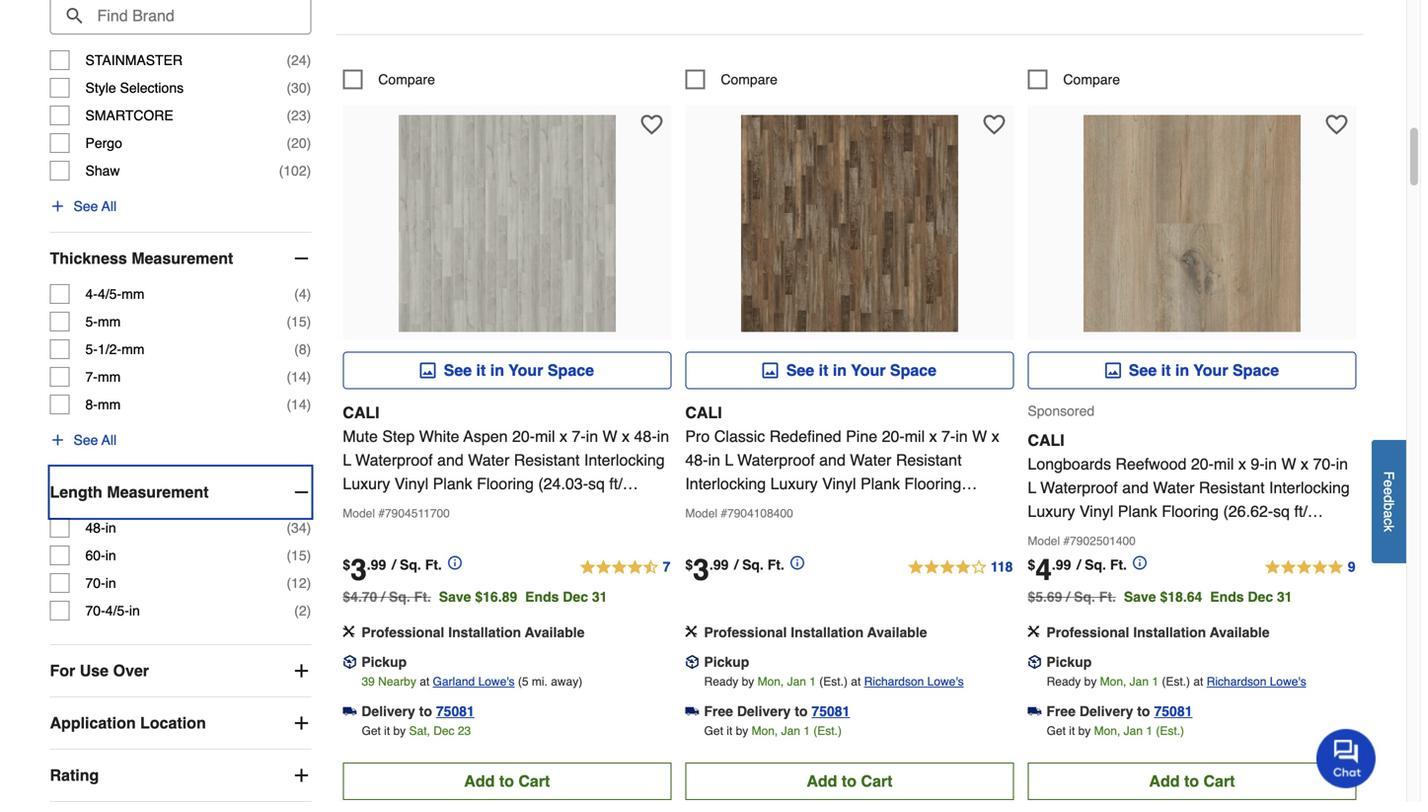 Task type: describe. For each thing, give the bounding box(es) containing it.
ft. down actual price $4.99 element
[[1099, 589, 1116, 605]]

2 pickup from the left
[[704, 654, 750, 670]]

2 available from the left
[[868, 625, 927, 641]]

away)
[[551, 675, 583, 689]]

( 24 )
[[287, 52, 311, 68]]

# for pro classic redefined pine 20-mil x 7-in w x 48-in l waterproof and water resistant interlocking luxury vinyl plank flooring (23.77-sq ft/ carton)
[[721, 507, 728, 521]]

( 20 )
[[287, 135, 311, 151]]

7- for mute step white aspen 20-mil x 7-in w x 48-in l waterproof and water resistant interlocking luxury vinyl plank flooring (24.03-sq ft/ carton)
[[572, 427, 586, 446]]

rating
[[50, 767, 99, 785]]

60-in
[[85, 548, 116, 564]]

l inside cali longboards reefwood 20-mil x 9-in w x 70-in l waterproof and water resistant interlocking luxury vinyl plank flooring (26.62-sq ft/ carton) model # 7902501400
[[1028, 479, 1037, 497]]

2 heart outline image from the left
[[984, 114, 1005, 136]]

waterproof for classic
[[738, 451, 815, 469]]

5013209433 element
[[1028, 69, 1120, 89]]

(26.62-
[[1224, 502, 1274, 521]]

8-
[[85, 397, 98, 413]]

118 button
[[907, 556, 1014, 580]]

20- inside cali longboards reefwood 20-mil x 9-in w x 70-in l waterproof and water resistant interlocking luxury vinyl plank flooring (26.62-sq ft/ carton) model # 7902501400
[[1191, 455, 1214, 473]]

truck filled image for delivery
[[343, 705, 357, 719]]

mil inside cali longboards reefwood 20-mil x 9-in w x 70-in l waterproof and water resistant interlocking luxury vinyl plank flooring (26.62-sq ft/ carton) model # 7902501400
[[1214, 455, 1234, 473]]

application location
[[50, 714, 206, 733]]

) for 70-in
[[307, 576, 311, 591]]

2 $ from the left
[[685, 557, 693, 573]]

interlocking for (24.03-
[[584, 451, 665, 469]]

) for 7-mm
[[307, 369, 311, 385]]

$5.69
[[1028, 589, 1063, 605]]

thickness measurement
[[50, 249, 233, 268]]

2 assembly image from the left
[[685, 626, 697, 638]]

9-
[[1251, 455, 1265, 473]]

see it in your space button for 1st see it in your space 'link' from left
[[343, 352, 672, 389]]

for
[[50, 662, 75, 680]]

style selections
[[85, 80, 184, 96]]

model inside cali longboards reefwood 20-mil x 9-in w x 70-in l waterproof and water resistant interlocking luxury vinyl plank flooring (26.62-sq ft/ carton) model # 7902501400
[[1028, 534, 1060, 548]]

0 horizontal spatial dec
[[434, 724, 455, 738]]

resistant for aspen
[[514, 451, 580, 469]]

# inside cali longboards reefwood 20-mil x 9-in w x 70-in l waterproof and water resistant interlocking luxury vinyl plank flooring (26.62-sq ft/ carton) model # 7902501400
[[1064, 534, 1070, 548]]

sq. for 9
[[1085, 557, 1107, 573]]

sponsored
[[1028, 403, 1095, 419]]

2 e from the top
[[1382, 488, 1397, 495]]

and inside cali longboards reefwood 20-mil x 9-in w x 70-in l waterproof and water resistant interlocking luxury vinyl plank flooring (26.62-sq ft/ carton) model # 7902501400
[[1123, 479, 1149, 497]]

1 professional from the left
[[362, 625, 445, 641]]

was price $4.70 / sq. ft. element
[[343, 584, 439, 605]]

8
[[299, 342, 307, 357]]

2
[[299, 603, 307, 619]]

/ right $5.69
[[1066, 589, 1070, 605]]

3 assembly image from the left
[[1028, 626, 1040, 638]]

over
[[113, 662, 149, 680]]

f
[[1382, 471, 1397, 480]]

cali longboards reefwood 20-mil x 9-in w x 70-in l waterproof and water resistant interlocking luxury vinyl plank flooring (26.62-sq ft/ carton) model # 7902501400
[[1028, 431, 1350, 548]]

for use over
[[50, 662, 149, 680]]

b
[[1382, 503, 1397, 511]]

aspen
[[464, 427, 508, 446]]

5 stars image
[[1264, 556, 1357, 580]]

2 vertical spatial 48-
[[85, 520, 105, 536]]

model for pro classic redefined pine 20-mil x 7-in w x 48-in l waterproof and water resistant interlocking luxury vinyl plank flooring (23.77-sq ft/ carton)
[[685, 507, 718, 521]]

1 cart from the left
[[519, 772, 550, 791]]

7- for pro classic redefined pine 20-mil x 7-in w x 48-in l waterproof and water resistant interlocking luxury vinyl plank flooring (23.77-sq ft/ carton)
[[942, 427, 956, 446]]

$4.70 / sq. ft. save $16.89 ends dec 31
[[343, 589, 608, 605]]

style
[[85, 80, 116, 96]]

a
[[1382, 511, 1397, 518]]

4 stars image
[[907, 556, 1014, 580]]

1 assembly image from the left
[[343, 626, 355, 638]]

mute
[[343, 427, 378, 446]]

( 23 )
[[287, 108, 311, 123]]

ft. right $4.70 at the left bottom of the page
[[414, 589, 431, 605]]

mm for 7-mm
[[98, 369, 121, 385]]

2 photos image from the left
[[763, 363, 779, 378]]

water inside cali longboards reefwood 20-mil x 9-in w x 70-in l waterproof and water resistant interlocking luxury vinyl plank flooring (26.62-sq ft/ carton) model # 7902501400
[[1153, 479, 1195, 497]]

2 professional from the left
[[704, 625, 787, 641]]

3 available from the left
[[1210, 625, 1270, 641]]

) for 4-4/5-mm
[[307, 286, 311, 302]]

( for 7-mm
[[287, 369, 291, 385]]

4.5 stars image
[[579, 556, 672, 580]]

( 12 )
[[287, 576, 311, 591]]

34
[[291, 520, 307, 536]]

70- for ( 12 )
[[85, 576, 105, 591]]

2 lowe's from the left
[[928, 675, 964, 689]]

cali mute step white aspen 20-mil x 7-in w x 48-in l waterproof and water resistant interlocking luxury vinyl plank flooring (24.03-sq ft/ carton) model # 7904511700
[[343, 404, 669, 521]]

1 lowe's from the left
[[478, 675, 515, 689]]

sq inside cali longboards reefwood 20-mil x 9-in w x 70-in l waterproof and water resistant interlocking luxury vinyl plank flooring (26.62-sq ft/ carton) model # 7902501400
[[1274, 502, 1290, 521]]

5013821955 element
[[343, 69, 435, 89]]

space for see it in your space button for first see it in your space 'link' from the right
[[1233, 361, 1279, 379]]

3 professional from the left
[[1047, 625, 1130, 641]]

( 34 )
[[287, 520, 311, 536]]

12
[[291, 576, 307, 591]]

chat invite button image
[[1317, 729, 1377, 789]]

0 horizontal spatial 23
[[291, 108, 307, 123]]

7904108400
[[728, 507, 793, 521]]

classic
[[714, 427, 765, 446]]

( for 70-4/5-in
[[294, 603, 299, 619]]

14 for 7-mm
[[291, 369, 307, 385]]

cali for mute step white aspen 20-mil x 7-in w x 48-in l waterproof and water resistant interlocking luxury vinyl plank flooring (24.03-sq ft/ carton)
[[343, 404, 380, 422]]

9
[[1348, 559, 1356, 575]]

31 for 4
[[1277, 589, 1293, 605]]

all for 1st see all button from the bottom
[[102, 432, 117, 448]]

water for aspen
[[468, 451, 510, 469]]

/ right $4.70 at the left bottom of the page
[[381, 589, 385, 605]]

sq. for 7
[[400, 557, 421, 573]]

) for 48-in
[[307, 520, 311, 536]]

compare for 1001303262 element
[[721, 71, 778, 87]]

carton) inside cali longboards reefwood 20-mil x 9-in w x 70-in l waterproof and water resistant interlocking luxury vinyl plank flooring (26.62-sq ft/ carton) model # 7902501400
[[1028, 526, 1081, 544]]

sq. down actual price $4.99 element
[[1074, 589, 1096, 605]]

length measurement button
[[50, 467, 311, 518]]

.99 for $4.70
[[367, 557, 386, 573]]

selections
[[120, 80, 184, 96]]

flooring for aspen
[[477, 475, 534, 493]]

5-1/2-mm
[[85, 342, 145, 357]]

sq. right $4.70 at the left bottom of the page
[[389, 589, 410, 605]]

delivery to 75081
[[362, 704, 475, 720]]

4-4/5-mm
[[85, 286, 145, 302]]

$18.64
[[1160, 589, 1203, 605]]

1 at from the left
[[420, 675, 430, 689]]

3 75081 from the left
[[1154, 704, 1193, 720]]

flooring inside cali longboards reefwood 20-mil x 9-in w x 70-in l waterproof and water resistant interlocking luxury vinyl plank flooring (26.62-sq ft/ carton) model # 7902501400
[[1162, 502, 1219, 521]]

48- for mute step white aspen 20-mil x 7-in w x 48-in l waterproof and water resistant interlocking luxury vinyl plank flooring (24.03-sq ft/ carton)
[[634, 427, 657, 446]]

see all for 1st see all button from the top
[[74, 199, 117, 214]]

48- for pro classic redefined pine 20-mil x 7-in w x 48-in l waterproof and water resistant interlocking luxury vinyl plank flooring (23.77-sq ft/ carton)
[[685, 451, 708, 469]]

actual price $4.99 element
[[1028, 553, 1147, 587]]

3 75081 button from the left
[[1154, 702, 1193, 721]]

8-mm
[[85, 397, 121, 413]]

( 30 )
[[287, 80, 311, 96]]

ends for 4
[[1211, 589, 1244, 605]]

was price $5.69 / sq. ft. element
[[1028, 584, 1124, 605]]

2 add from the left
[[807, 772, 838, 791]]

( for 5-1/2-mm
[[294, 342, 299, 357]]

sat,
[[409, 724, 430, 738]]

70-in
[[85, 576, 116, 591]]

savings save $18.64 element
[[1124, 589, 1301, 605]]

$5.69 / sq. ft. save $18.64 ends dec 31
[[1028, 589, 1293, 605]]

$16.89
[[475, 589, 517, 605]]

3 delivery from the left
[[1080, 704, 1134, 720]]

7902501400
[[1070, 534, 1136, 548]]

garland
[[433, 675, 475, 689]]

39
[[362, 675, 375, 689]]

48-in
[[85, 520, 116, 536]]

ft. for 118
[[768, 557, 785, 573]]

by for third 75081 button from left
[[1079, 724, 1091, 738]]

3 lowe's from the left
[[1270, 675, 1307, 689]]

see it in your space button for first see it in your space 'link' from the right
[[1028, 352, 1357, 389]]

$ 3 for 118
[[685, 553, 710, 587]]

mm down 4-4/5-mm
[[121, 342, 145, 357]]

2 75081 button from the left
[[812, 702, 850, 721]]

) for pergo
[[307, 135, 311, 151]]

info image
[[1133, 556, 1147, 570]]

9 button
[[1264, 556, 1357, 580]]

1 horizontal spatial 23
[[458, 724, 471, 738]]

resistant for pine
[[896, 451, 962, 469]]

plus image inside for use over button
[[292, 661, 311, 681]]

cali inside cali longboards reefwood 20-mil x 9-in w x 70-in l waterproof and water resistant interlocking luxury vinyl plank flooring (26.62-sq ft/ carton) model # 7902501400
[[1028, 431, 1065, 450]]

2 richardson from the left
[[1207, 675, 1267, 689]]

102
[[284, 163, 307, 179]]

70- inside cali longboards reefwood 20-mil x 9-in w x 70-in l waterproof and water resistant interlocking luxury vinyl plank flooring (26.62-sq ft/ carton) model # 7902501400
[[1313, 455, 1336, 473]]

( 102 )
[[279, 163, 311, 179]]

use
[[80, 662, 109, 680]]

for use over button
[[50, 646, 311, 697]]

0 horizontal spatial 7-
[[85, 369, 98, 385]]

compare for '5013209433' element
[[1064, 71, 1120, 87]]

longboards
[[1028, 455, 1111, 473]]

dec for 3
[[563, 589, 588, 605]]

c
[[1382, 518, 1397, 525]]

mm down thickness measurement
[[121, 286, 145, 302]]

get it by sat, dec 23
[[362, 724, 471, 738]]

2 .99 from the left
[[710, 557, 729, 573]]

2 add to cart from the left
[[807, 772, 893, 791]]

sq for (23.77-
[[735, 498, 752, 517]]

luxury for classic
[[771, 475, 818, 493]]

white
[[419, 427, 460, 446]]

cali for pro classic redefined pine 20-mil x 7-in w x 48-in l waterproof and water resistant interlocking luxury vinyl plank flooring (23.77-sq ft/ carton)
[[685, 404, 722, 422]]

7904511700
[[385, 507, 450, 521]]

your for 3rd photos from right
[[509, 361, 543, 379]]

60-
[[85, 548, 105, 564]]

see for 1st see all button from the bottom
[[74, 432, 98, 448]]

4 for ( 4 )
[[299, 286, 307, 302]]

118
[[991, 559, 1013, 575]]

2 .99 / sq. ft. from the left
[[710, 557, 785, 573]]

thickness measurement button
[[50, 233, 311, 284]]

d
[[1382, 495, 1397, 503]]

2 delivery from the left
[[737, 704, 791, 720]]

vinyl inside cali longboards reefwood 20-mil x 9-in w x 70-in l waterproof and water resistant interlocking luxury vinyl plank flooring (26.62-sq ft/ carton) model # 7902501400
[[1080, 502, 1114, 521]]

ready by mon, jan 1 (est.) at richardson lowe's for 2nd 75081 button
[[704, 675, 964, 689]]

3 pickup from the left
[[1047, 654, 1092, 670]]

ends dec 31 element for 4
[[1211, 589, 1301, 605]]

$ 4
[[1028, 553, 1052, 587]]

3 cart from the left
[[1204, 772, 1235, 791]]

sq for (24.03-
[[588, 475, 605, 493]]

compare for 5013821955 element
[[378, 71, 435, 87]]

2 cart from the left
[[861, 772, 893, 791]]

vinyl for redefined
[[822, 475, 856, 493]]

(23.77-
[[685, 498, 735, 517]]

7 button
[[579, 556, 672, 580]]

3 see it in your space link from the left
[[1028, 352, 1357, 389]]

( for 48-in
[[287, 520, 291, 536]]

1 see it in your space link from the left
[[343, 352, 672, 389]]

nearby
[[378, 675, 416, 689]]

measurement for thickness measurement
[[131, 249, 233, 268]]

1 available from the left
[[525, 625, 585, 641]]

free delivery to 75081 for 2nd 75081 button
[[704, 704, 850, 720]]

5-mm
[[85, 314, 121, 330]]

$4.70
[[343, 589, 377, 605]]

cali pro classic redefined pine 20-mil x 7-in w x 48-in l waterproof and water resistant interlocking luxury vinyl plank flooring (23.77-sq ft/ carton) model # 7904108400
[[685, 404, 1000, 521]]

/ for 9
[[1077, 557, 1081, 573]]

pine
[[846, 427, 878, 446]]

1 e from the top
[[1382, 480, 1397, 488]]

see for see it in your space button associated with 1st see it in your space 'link' from left
[[444, 361, 472, 379]]

15 for length measurement
[[291, 548, 307, 564]]

save for 4
[[1124, 589, 1157, 605]]

see it in your space for 3rd photos from right
[[444, 361, 594, 379]]

$ for $4.70 / sq. ft. save $16.89 ends dec 31
[[343, 557, 351, 573]]

k
[[1382, 525, 1397, 532]]

see it in your space for 2nd photos from the right
[[786, 361, 937, 379]]

and for redefined
[[819, 451, 846, 469]]

water for pine
[[850, 451, 892, 469]]

) for smartcore
[[307, 108, 311, 123]]

flooring for pine
[[905, 475, 962, 493]]

save for 3
[[439, 589, 471, 605]]

2 75081 from the left
[[812, 704, 850, 720]]

mi.
[[532, 675, 548, 689]]

7
[[663, 559, 671, 575]]

3 photos image from the left
[[1105, 363, 1121, 378]]

by for 1st 75081 button from left
[[393, 724, 406, 738]]



Task type: locate. For each thing, give the bounding box(es) containing it.
3 .99 from the left
[[1052, 557, 1071, 573]]

3 for 7
[[351, 553, 367, 587]]

available down savings save $18.64 element
[[1210, 625, 1270, 641]]

1 horizontal spatial flooring
[[905, 475, 962, 493]]

add to cart button
[[343, 763, 672, 800], [685, 763, 1014, 800], [1028, 763, 1357, 800]]

$ up $4.70 at the left bottom of the page
[[343, 557, 351, 573]]

2 horizontal spatial w
[[1282, 455, 1297, 473]]

0 horizontal spatial professional
[[362, 625, 445, 641]]

l inside cali pro classic redefined pine 20-mil x 7-in w x 48-in l waterproof and water resistant interlocking luxury vinyl plank flooring (23.77-sq ft/ carton) model # 7904108400
[[725, 451, 733, 469]]

.99 / sq. ft. for $5.69 / sq. ft.
[[1052, 557, 1127, 573]]

15 up ( 12 )
[[291, 548, 307, 564]]

2 horizontal spatial flooring
[[1162, 502, 1219, 521]]

( 15 ) up 8
[[287, 314, 311, 330]]

1 horizontal spatial richardson
[[1207, 675, 1267, 689]]

.99 right 7
[[710, 557, 729, 573]]

ends dec 31 element down 7 button
[[525, 589, 615, 605]]

it
[[476, 361, 486, 379], [819, 361, 829, 379], [1162, 361, 1171, 379], [384, 724, 390, 738], [727, 724, 733, 738], [1069, 724, 1075, 738]]

1 add to cart from the left
[[464, 772, 550, 791]]

1 horizontal spatial water
[[850, 451, 892, 469]]

plus image up length
[[50, 432, 66, 448]]

plank up '7902501400'
[[1118, 502, 1158, 521]]

1 horizontal spatial info image
[[791, 556, 804, 570]]

carton) inside "cali mute step white aspen 20-mil x 7-in w x 48-in l waterproof and water resistant interlocking luxury vinyl plank flooring (24.03-sq ft/ carton) model # 7904511700"
[[343, 498, 396, 517]]

1 .99 / sq. ft. from the left
[[367, 557, 442, 573]]

ready for 2nd 75081 button
[[704, 675, 739, 689]]

carton) inside cali pro classic redefined pine 20-mil x 7-in w x 48-in l waterproof and water resistant interlocking luxury vinyl plank flooring (23.77-sq ft/ carton) model # 7904108400
[[774, 498, 827, 517]]

# up actual price $4.99 element
[[1064, 534, 1070, 548]]

20- right reefwood at the bottom right of the page
[[1191, 455, 1214, 473]]

shaw
[[85, 163, 120, 179]]

1 horizontal spatial lowe's
[[928, 675, 964, 689]]

1 horizontal spatial 75081 button
[[812, 702, 850, 721]]

10 ) from the top
[[307, 397, 311, 413]]

(5
[[518, 675, 529, 689]]

your for 2nd photos from the right
[[851, 361, 886, 379]]

compare inside 1001303262 element
[[721, 71, 778, 87]]

location
[[140, 714, 206, 733]]

11 ) from the top
[[307, 520, 311, 536]]

4/5- for in
[[105, 603, 129, 619]]

vinyl inside cali pro classic redefined pine 20-mil x 7-in w x 48-in l waterproof and water resistant interlocking luxury vinyl plank flooring (23.77-sq ft/ carton) model # 7904108400
[[822, 475, 856, 493]]

sq. down the 7904108400
[[742, 557, 764, 573]]

$ 3 for 7
[[343, 553, 367, 587]]

2 horizontal spatial 20-
[[1191, 455, 1214, 473]]

heart outline image
[[1326, 114, 1348, 136]]

( for shaw
[[279, 163, 284, 179]]

flooring inside "cali mute step white aspen 20-mil x 7-in w x 48-in l waterproof and water resistant interlocking luxury vinyl plank flooring (24.03-sq ft/ carton) model # 7904511700"
[[477, 475, 534, 493]]

plus image down ( 2 ) at the bottom left of page
[[292, 661, 311, 681]]

1 richardson from the left
[[864, 675, 924, 689]]

1 pickup image from the left
[[343, 656, 357, 669]]

and inside "cali mute step white aspen 20-mil x 7-in w x 48-in l waterproof and water resistant interlocking luxury vinyl plank flooring (24.03-sq ft/ carton) model # 7904511700"
[[437, 451, 464, 469]]

3 get from the left
[[1047, 724, 1066, 738]]

7- up (24.03-
[[572, 427, 586, 446]]

1 info image from the left
[[448, 556, 462, 570]]

20- inside cali pro classic redefined pine 20-mil x 7-in w x 48-in l waterproof and water resistant interlocking luxury vinyl plank flooring (23.77-sq ft/ carton) model # 7904108400
[[882, 427, 905, 446]]

1 horizontal spatial save
[[1124, 589, 1157, 605]]

save left $16.89
[[439, 589, 471, 605]]

luxury inside "cali mute step white aspen 20-mil x 7-in w x 48-in l waterproof and water resistant interlocking luxury vinyl plank flooring (24.03-sq ft/ carton) model # 7904511700"
[[343, 475, 390, 493]]

l
[[343, 451, 351, 469], [725, 451, 733, 469], [1028, 479, 1037, 497]]

48- up 60-
[[85, 520, 105, 536]]

75081
[[436, 704, 475, 720], [812, 704, 850, 720], [1154, 704, 1193, 720]]

1 actual price $3.99 element from the left
[[343, 553, 462, 587]]

1 horizontal spatial space
[[890, 361, 937, 379]]

0 horizontal spatial assembly image
[[343, 626, 355, 638]]

) down the ( 4 )
[[307, 342, 311, 357]]

interlocking inside cali pro classic redefined pine 20-mil x 7-in w x 48-in l waterproof and water resistant interlocking luxury vinyl plank flooring (23.77-sq ft/ carton) model # 7904108400
[[685, 475, 766, 493]]

x
[[560, 427, 568, 446], [622, 427, 630, 446], [929, 427, 937, 446], [992, 427, 1000, 446], [1239, 455, 1247, 473], [1301, 455, 1309, 473]]

flooring
[[477, 475, 534, 493], [905, 475, 962, 493], [1162, 502, 1219, 521]]

waterproof inside cali longboards reefwood 20-mil x 9-in w x 70-in l waterproof and water resistant interlocking luxury vinyl plank flooring (26.62-sq ft/ carton) model # 7902501400
[[1041, 479, 1118, 497]]

/ up was price $4.70 / sq. ft. element
[[392, 557, 396, 573]]

ft/ right the (26.62-
[[1295, 502, 1308, 521]]

1 vertical spatial 4/5-
[[105, 603, 129, 619]]

8 ) from the top
[[307, 342, 311, 357]]

3 professional installation available from the left
[[1047, 625, 1270, 641]]

1 vertical spatial 23
[[458, 724, 471, 738]]

5- for 1/2-
[[85, 342, 98, 357]]

1 horizontal spatial #
[[721, 507, 728, 521]]

ready for third 75081 button from left
[[1047, 675, 1081, 689]]

2 ready from the left
[[1047, 675, 1081, 689]]

waterproof down the longboards in the right bottom of the page
[[1041, 479, 1118, 497]]

plus image up thickness
[[50, 199, 66, 214]]

0 vertical spatial 4/5-
[[98, 286, 121, 302]]

1 horizontal spatial truck filled image
[[685, 705, 699, 719]]

flooring left the (26.62-
[[1162, 502, 1219, 521]]

2 horizontal spatial photos image
[[1105, 363, 1121, 378]]

1 horizontal spatial available
[[868, 625, 927, 641]]

savings save $16.89 element
[[439, 589, 615, 605]]

2 your from the left
[[851, 361, 886, 379]]

1 horizontal spatial cali
[[685, 404, 722, 422]]

0 horizontal spatial waterproof
[[355, 451, 433, 469]]

7- inside cali pro classic redefined pine 20-mil x 7-in w x 48-in l waterproof and water resistant interlocking luxury vinyl plank flooring (23.77-sq ft/ carton) model # 7904108400
[[942, 427, 956, 446]]

2 horizontal spatial cart
[[1204, 772, 1235, 791]]

truck filled image
[[1028, 705, 1042, 719]]

0 horizontal spatial ready by mon, jan 1 (est.) at richardson lowe's
[[704, 675, 964, 689]]

sq
[[588, 475, 605, 493], [735, 498, 752, 517], [1274, 502, 1290, 521]]

3 space from the left
[[1233, 361, 1279, 379]]

sq up 9 button
[[1274, 502, 1290, 521]]

2 horizontal spatial 48-
[[685, 451, 708, 469]]

5- down 4-
[[85, 314, 98, 330]]

plank inside cali longboards reefwood 20-mil x 9-in w x 70-in l waterproof and water resistant interlocking luxury vinyl plank flooring (26.62-sq ft/ carton) model # 7902501400
[[1118, 502, 1158, 521]]

0 horizontal spatial get it by mon, jan 1 (est.)
[[704, 724, 842, 738]]

1 horizontal spatial 7-
[[572, 427, 586, 446]]

1 see all from the top
[[74, 199, 117, 214]]

cali up the mute
[[343, 404, 380, 422]]

professional installation available for 2nd assembly "image" from the right
[[704, 625, 927, 641]]

2 3 from the left
[[693, 553, 710, 587]]

1 horizontal spatial ends
[[1211, 589, 1244, 605]]

mm for 5-mm
[[98, 314, 121, 330]]

see all down 8-
[[74, 432, 117, 448]]

23 down 30
[[291, 108, 307, 123]]

measurement up 4-4/5-mm
[[131, 249, 233, 268]]

minus image
[[292, 249, 311, 269]]

2 see it in your space link from the left
[[685, 352, 1014, 389]]

1 .99 from the left
[[367, 557, 386, 573]]

1 vertical spatial 15
[[291, 548, 307, 564]]

pickup up the nearby
[[362, 654, 407, 670]]

available down 'savings save $16.89' element
[[525, 625, 585, 641]]

plus image inside rating 'button'
[[292, 766, 311, 786]]

( for 60-in
[[287, 548, 291, 564]]

) up 30
[[307, 52, 311, 68]]

carton) right minus icon
[[343, 498, 396, 517]]

( 15 ) for length measurement
[[287, 548, 311, 564]]

reefwood
[[1116, 455, 1187, 473]]

1 delivery from the left
[[362, 704, 415, 720]]

2 all from the top
[[102, 432, 117, 448]]

1 ends dec 31 element from the left
[[525, 589, 615, 605]]

and down reefwood at the bottom right of the page
[[1123, 479, 1149, 497]]

.99 / sq. ft. down '7902501400'
[[1052, 557, 1127, 573]]

flooring up 118 button
[[905, 475, 962, 493]]

20
[[291, 135, 307, 151]]

2 ( 15 ) from the top
[[287, 548, 311, 564]]

mil left 9-
[[1214, 455, 1234, 473]]

pickup image up truck filled icon
[[1028, 656, 1042, 669]]

$ inside $ 4
[[1028, 557, 1036, 573]]

1 add from the left
[[464, 772, 495, 791]]

$
[[343, 557, 351, 573], [685, 557, 693, 573], [1028, 557, 1036, 573]]

pergo
[[85, 135, 122, 151]]

2 horizontal spatial space
[[1233, 361, 1279, 379]]

by for 2nd 75081 button
[[736, 724, 749, 738]]

see down 8-
[[74, 432, 98, 448]]

48- inside "cali mute step white aspen 20-mil x 7-in w x 48-in l waterproof and water resistant interlocking luxury vinyl plank flooring (24.03-sq ft/ carton) model # 7904511700"
[[634, 427, 657, 446]]

1 ready from the left
[[704, 675, 739, 689]]

1 horizontal spatial photos image
[[763, 363, 779, 378]]

compare inside '5013209433' element
[[1064, 71, 1120, 87]]

1 horizontal spatial luxury
[[771, 475, 818, 493]]

1 horizontal spatial see it in your space button
[[685, 352, 1014, 389]]

0 vertical spatial see all
[[74, 199, 117, 214]]

richardson lowe's button
[[864, 672, 964, 692], [1207, 672, 1307, 692]]

1 horizontal spatial at
[[851, 675, 861, 689]]

0 horizontal spatial sq
[[588, 475, 605, 493]]

vinyl up '7902501400'
[[1080, 502, 1114, 521]]

plank inside cali pro classic redefined pine 20-mil x 7-in w x 48-in l waterproof and water resistant interlocking luxury vinyl plank flooring (23.77-sq ft/ carton) model # 7904108400
[[861, 475, 900, 493]]

minus image
[[292, 483, 311, 503]]

0 horizontal spatial #
[[378, 507, 385, 521]]

0 horizontal spatial pickup image
[[343, 656, 357, 669]]

see up reefwood at the bottom right of the page
[[1129, 361, 1157, 379]]

ft/ inside cali longboards reefwood 20-mil x 9-in w x 70-in l waterproof and water resistant interlocking luxury vinyl plank flooring (26.62-sq ft/ carton) model # 7902501400
[[1295, 502, 1308, 521]]

sq up 7 button
[[588, 475, 605, 493]]

by
[[742, 675, 754, 689], [1085, 675, 1097, 689], [393, 724, 406, 738], [736, 724, 749, 738], [1079, 724, 1091, 738]]

1 horizontal spatial resistant
[[896, 451, 962, 469]]

ft/ inside "cali mute step white aspen 20-mil x 7-in w x 48-in l waterproof and water resistant interlocking luxury vinyl plank flooring (24.03-sq ft/ carton) model # 7904511700"
[[609, 475, 623, 493]]

0 vertical spatial plus image
[[50, 199, 66, 214]]

see all button
[[50, 197, 117, 216], [50, 430, 117, 450]]

1 your from the left
[[509, 361, 543, 379]]

31 down 5 stars image in the right bottom of the page
[[1277, 589, 1293, 605]]

.99 up was price $5.69 / sq. ft. element on the bottom
[[1052, 557, 1071, 573]]

2 ( 14 ) from the top
[[287, 397, 311, 413]]

model up $ 4
[[1028, 534, 1060, 548]]

luxury inside cali pro classic redefined pine 20-mil x 7-in w x 48-in l waterproof and water resistant interlocking luxury vinyl plank flooring (23.77-sq ft/ carton) model # 7904108400
[[771, 475, 818, 493]]

1 $ from the left
[[343, 557, 351, 573]]

0 vertical spatial 48-
[[634, 427, 657, 446]]

model inside "cali mute step white aspen 20-mil x 7-in w x 48-in l waterproof and water resistant interlocking luxury vinyl plank flooring (24.03-sq ft/ carton) model # 7904511700"
[[343, 507, 375, 521]]

2 horizontal spatial see it in your space link
[[1028, 352, 1357, 389]]

0 horizontal spatial resistant
[[514, 451, 580, 469]]

compare inside 5013821955 element
[[378, 71, 435, 87]]

$ 3 right 7
[[685, 553, 710, 587]]

15
[[291, 314, 307, 330], [291, 548, 307, 564]]

thickness
[[50, 249, 127, 268]]

compare
[[378, 71, 435, 87], [721, 71, 778, 87], [1064, 71, 1120, 87]]

ft. inside actual price $4.99 element
[[1110, 557, 1127, 573]]

stainmaster
[[85, 52, 183, 68]]

1 5- from the top
[[85, 314, 98, 330]]

0 horizontal spatial ends
[[525, 589, 559, 605]]

1 pickup from the left
[[362, 654, 407, 670]]

model left 7904511700
[[343, 507, 375, 521]]

20- for aspen
[[512, 427, 535, 446]]

( 2 )
[[294, 603, 311, 619]]

mil inside "cali mute step white aspen 20-mil x 7-in w x 48-in l waterproof and water resistant interlocking luxury vinyl plank flooring (24.03-sq ft/ carton) model # 7904511700"
[[535, 427, 555, 446]]

) down '( 8 )'
[[307, 397, 311, 413]]

get for 1st 75081 button from left
[[362, 724, 381, 738]]

(24.03-
[[538, 475, 588, 493]]

5- for mm
[[85, 314, 98, 330]]

resistant inside "cali mute step white aspen 20-mil x 7-in w x 48-in l waterproof and water resistant interlocking luxury vinyl plank flooring (24.03-sq ft/ carton) model # 7904511700"
[[514, 451, 580, 469]]

pickup down was price $5.69 / sq. ft. element on the bottom
[[1047, 654, 1092, 670]]

get for 2nd 75081 button
[[704, 724, 723, 738]]

all down shaw
[[102, 199, 117, 214]]

2 see it in your space from the left
[[786, 361, 937, 379]]

( 15 ) up ( 12 )
[[287, 548, 311, 564]]

3 see it in your space from the left
[[1129, 361, 1279, 379]]

( 15 )
[[287, 314, 311, 330], [287, 548, 311, 564]]

) up ( 2 ) at the bottom left of page
[[307, 576, 311, 591]]

ends dec 31 element
[[525, 589, 615, 605], [1211, 589, 1301, 605]]

luxury up the 7904108400
[[771, 475, 818, 493]]

1/2-
[[98, 342, 121, 357]]

0 horizontal spatial ft/
[[609, 475, 623, 493]]

see for 1st see all button from the top
[[74, 199, 98, 214]]

actual price $3.99 element for 7
[[343, 553, 462, 587]]

0 horizontal spatial 20-
[[512, 427, 535, 446]]

( 4 )
[[294, 286, 311, 302]]

and inside cali pro classic redefined pine 20-mil x 7-in w x 48-in l waterproof and water resistant interlocking luxury vinyl plank flooring (23.77-sq ft/ carton) model # 7904108400
[[819, 451, 846, 469]]

2 see all button from the top
[[50, 430, 117, 450]]

pickup image
[[343, 656, 357, 669], [1028, 656, 1042, 669]]

2 vertical spatial 70-
[[85, 603, 105, 619]]

# inside cali pro classic redefined pine 20-mil x 7-in w x 48-in l waterproof and water resistant interlocking luxury vinyl plank flooring (23.77-sq ft/ carton) model # 7904108400
[[721, 507, 728, 521]]

1 vertical spatial ( 14 )
[[287, 397, 311, 413]]

save down info icon
[[1124, 589, 1157, 605]]

5 ) from the top
[[307, 163, 311, 179]]

( 14 ) down 8
[[287, 369, 311, 385]]

( for 8-mm
[[287, 397, 291, 413]]

application
[[50, 714, 136, 733]]

richardson
[[864, 675, 924, 689], [1207, 675, 1267, 689]]

ft/ inside cali pro classic redefined pine 20-mil x 7-in w x 48-in l waterproof and water resistant interlocking luxury vinyl plank flooring (23.77-sq ft/ carton) model # 7904108400
[[757, 498, 770, 517]]

3 right 7
[[693, 553, 710, 587]]

24
[[291, 52, 307, 68]]

2 actual price $3.99 element from the left
[[685, 553, 804, 587]]

actual price $3.99 element
[[343, 553, 462, 587], [685, 553, 804, 587]]

1 horizontal spatial assembly image
[[685, 626, 697, 638]]

14
[[291, 369, 307, 385], [291, 397, 307, 413]]

pickup
[[362, 654, 407, 670], [704, 654, 750, 670], [1047, 654, 1092, 670]]

w inside cali pro classic redefined pine 20-mil x 7-in w x 48-in l waterproof and water resistant interlocking luxury vinyl plank flooring (23.77-sq ft/ carton) model # 7904108400
[[972, 427, 987, 446]]

) down ( 23 )
[[307, 135, 311, 151]]

ends for 3
[[525, 589, 559, 605]]

Find Brand text field
[[50, 0, 311, 35]]

3
[[351, 553, 367, 587], [693, 553, 710, 587]]

1 see it in your space button from the left
[[343, 352, 672, 389]]

info image
[[448, 556, 462, 570], [791, 556, 804, 570]]

vinyl
[[395, 475, 429, 493], [822, 475, 856, 493], [1080, 502, 1114, 521]]

delivery
[[362, 704, 415, 720], [737, 704, 791, 720], [1080, 704, 1134, 720]]

ft. for 7
[[425, 557, 442, 573]]

( 15 ) for thickness measurement
[[287, 314, 311, 330]]

70-4/5-in
[[85, 603, 140, 619]]

free delivery to 75081 for third 75081 button from left
[[1047, 704, 1193, 720]]

truck filled image
[[343, 705, 357, 719], [685, 705, 699, 719]]

1 75081 button from the left
[[436, 702, 475, 721]]

1 truck filled image from the left
[[343, 705, 357, 719]]

0 horizontal spatial richardson lowe's button
[[864, 672, 964, 692]]

sq. down '7902501400'
[[1085, 557, 1107, 573]]

get it by mon, jan 1 (est.) for 2nd 75081 button
[[704, 724, 842, 738]]

add
[[464, 772, 495, 791], [807, 772, 838, 791], [1149, 772, 1180, 791]]

1 vertical spatial ( 15 )
[[287, 548, 311, 564]]

2 horizontal spatial compare
[[1064, 71, 1120, 87]]

2 horizontal spatial luxury
[[1028, 502, 1075, 521]]

plank up 7904511700
[[433, 475, 472, 493]]

1 horizontal spatial 4
[[1036, 553, 1052, 587]]

your for 3rd photos from left
[[1194, 361, 1229, 379]]

plus image inside application location button
[[292, 714, 311, 734]]

2 pickup image from the left
[[1028, 656, 1042, 669]]

garland lowe's button
[[433, 672, 515, 692]]

3 for 118
[[693, 553, 710, 587]]

4 up $5.69
[[1036, 553, 1052, 587]]

0 horizontal spatial available
[[525, 625, 585, 641]]

l inside "cali mute step white aspen 20-mil x 7-in w x 48-in l waterproof and water resistant interlocking luxury vinyl plank flooring (24.03-sq ft/ carton) model # 7904511700"
[[343, 451, 351, 469]]

f e e d b a c k
[[1382, 471, 1397, 532]]

space for see it in your space button associated with 1st see it in your space 'link' from left
[[548, 361, 594, 379]]

0 horizontal spatial 75081 button
[[436, 702, 475, 721]]

l down the mute
[[343, 451, 351, 469]]

70- for ( 2 )
[[85, 603, 105, 619]]

1 heart outline image from the left
[[641, 114, 663, 136]]

2 info image from the left
[[791, 556, 804, 570]]

48- inside cali pro classic redefined pine 20-mil x 7-in w x 48-in l waterproof and water resistant interlocking luxury vinyl plank flooring (23.77-sq ft/ carton) model # 7904108400
[[685, 451, 708, 469]]

14 ) from the top
[[307, 603, 311, 619]]

sq.
[[400, 557, 421, 573], [742, 557, 764, 573], [1085, 557, 1107, 573], [389, 589, 410, 605], [1074, 589, 1096, 605]]

0 horizontal spatial luxury
[[343, 475, 390, 493]]

2 horizontal spatial mil
[[1214, 455, 1234, 473]]

1 horizontal spatial 20-
[[882, 427, 905, 446]]

1 get it by mon, jan 1 (est.) from the left
[[704, 724, 842, 738]]

pickup image
[[685, 656, 699, 669]]

mon,
[[758, 675, 784, 689], [1100, 675, 1127, 689], [752, 724, 778, 738], [1094, 724, 1121, 738]]

dec for 4
[[1248, 589, 1274, 605]]

20- inside "cali mute step white aspen 20-mil x 7-in w x 48-in l waterproof and water resistant interlocking luxury vinyl plank flooring (24.03-sq ft/ carton) model # 7904511700"
[[512, 427, 535, 446]]

info image for 7
[[448, 556, 462, 570]]

and down redefined
[[819, 451, 846, 469]]

3 add to cart button from the left
[[1028, 763, 1357, 800]]

0 vertical spatial 14
[[291, 369, 307, 385]]

( for stainmaster
[[287, 52, 291, 68]]

2 horizontal spatial #
[[1064, 534, 1070, 548]]

smartcore
[[85, 108, 173, 123]]

5- down 5-mm
[[85, 342, 98, 357]]

2 compare from the left
[[721, 71, 778, 87]]

sq inside "cali mute step white aspen 20-mil x 7-in w x 48-in l waterproof and water resistant interlocking luxury vinyl plank flooring (24.03-sq ft/ carton) model # 7904511700"
[[588, 475, 605, 493]]

3 add to cart from the left
[[1149, 772, 1235, 791]]

2 14 from the top
[[291, 397, 307, 413]]

2 horizontal spatial delivery
[[1080, 704, 1134, 720]]

( for 5-mm
[[287, 314, 291, 330]]

7-
[[85, 369, 98, 385], [572, 427, 586, 446], [942, 427, 956, 446]]

4/5- for mm
[[98, 286, 121, 302]]

.99 / sq. ft. inside actual price $4.99 element
[[1052, 557, 1127, 573]]

ft/ right (24.03-
[[609, 475, 623, 493]]

0 vertical spatial measurement
[[131, 249, 233, 268]]

interlocking for (23.77-
[[685, 475, 766, 493]]

pickup image for delivery
[[343, 656, 357, 669]]

) for 8-mm
[[307, 397, 311, 413]]

2 see all from the top
[[74, 432, 117, 448]]

70- down 60-
[[85, 576, 105, 591]]

see all
[[74, 199, 117, 214], [74, 432, 117, 448]]

(
[[287, 52, 291, 68], [287, 80, 291, 96], [287, 108, 291, 123], [287, 135, 291, 151], [279, 163, 284, 179], [294, 286, 299, 302], [287, 314, 291, 330], [294, 342, 299, 357], [287, 369, 291, 385], [287, 397, 291, 413], [287, 520, 291, 536], [287, 548, 291, 564], [287, 576, 291, 591], [294, 603, 299, 619]]

get it by mon, jan 1 (est.) for third 75081 button from left
[[1047, 724, 1185, 738]]

space for see it in your space button for second see it in your space 'link' from right
[[890, 361, 937, 379]]

installation
[[448, 625, 521, 641], [791, 625, 864, 641], [1134, 625, 1207, 641]]

1 horizontal spatial add to cart
[[807, 772, 893, 791]]

ft/ for (23.77-
[[757, 498, 770, 517]]

sq. up was price $4.70 / sq. ft. element
[[400, 557, 421, 573]]

carton) for step
[[343, 498, 396, 517]]

48- left pro at the left
[[634, 427, 657, 446]]

l down classic
[[725, 451, 733, 469]]

0 horizontal spatial add to cart button
[[343, 763, 672, 800]]

installation for third assembly "image" from right
[[448, 625, 521, 641]]

truck filled image for free
[[685, 705, 699, 719]]

) down ( 20 )
[[307, 163, 311, 179]]

ends right $16.89
[[525, 589, 559, 605]]

see it in your space button for second see it in your space 'link' from right
[[685, 352, 1014, 389]]

mm
[[121, 286, 145, 302], [98, 314, 121, 330], [121, 342, 145, 357], [98, 369, 121, 385], [98, 397, 121, 413]]

3 add from the left
[[1149, 772, 1180, 791]]

) up ( 12 )
[[307, 548, 311, 564]]

assembly image
[[343, 626, 355, 638], [685, 626, 697, 638], [1028, 626, 1040, 638]]

( for pergo
[[287, 135, 291, 151]]

see for see it in your space button for first see it in your space 'link' from the right
[[1129, 361, 1157, 379]]

/ inside actual price $4.99 element
[[1077, 557, 1081, 573]]

2 horizontal spatial pickup
[[1047, 654, 1092, 670]]

0 horizontal spatial 48-
[[85, 520, 105, 536]]

1 ends from the left
[[525, 589, 559, 605]]

pickup image for free
[[1028, 656, 1042, 669]]

resistant inside cali pro classic redefined pine 20-mil x 7-in w x 48-in l waterproof and water resistant interlocking luxury vinyl plank flooring (23.77-sq ft/ carton) model # 7904108400
[[896, 451, 962, 469]]

0 horizontal spatial lowe's
[[478, 675, 515, 689]]

interlocking inside cali longboards reefwood 20-mil x 9-in w x 70-in l waterproof and water resistant interlocking luxury vinyl plank flooring (26.62-sq ft/ carton) model # 7902501400
[[1269, 479, 1350, 497]]

0 horizontal spatial space
[[548, 361, 594, 379]]

assembly image up pickup icon
[[685, 626, 697, 638]]

length
[[50, 483, 102, 502]]

all for 1st see all button from the top
[[102, 199, 117, 214]]

flooring inside cali pro classic redefined pine 20-mil x 7-in w x 48-in l waterproof and water resistant interlocking luxury vinyl plank flooring (23.77-sq ft/ carton) model # 7904108400
[[905, 475, 962, 493]]

( 8 )
[[294, 342, 311, 357]]

all
[[102, 199, 117, 214], [102, 432, 117, 448]]

) for style selections
[[307, 80, 311, 96]]

/ for 118
[[735, 557, 739, 573]]

2 installation from the left
[[791, 625, 864, 641]]

heart outline image
[[641, 114, 663, 136], [984, 114, 1005, 136]]

measurement
[[131, 249, 233, 268], [107, 483, 209, 502]]

1 15 from the top
[[291, 314, 307, 330]]

.99 for $5.69
[[1052, 557, 1071, 573]]

1 free delivery to 75081 from the left
[[704, 704, 850, 720]]

3 your from the left
[[1194, 361, 1229, 379]]

plank inside "cali mute step white aspen 20-mil x 7-in w x 48-in l waterproof and water resistant interlocking luxury vinyl plank flooring (24.03-sq ft/ carton) model # 7904511700"
[[433, 475, 472, 493]]

1 see all button from the top
[[50, 197, 117, 216]]

( 14 )
[[287, 369, 311, 385], [287, 397, 311, 413]]

see it in your space link
[[343, 352, 672, 389], [685, 352, 1014, 389], [1028, 352, 1357, 389]]

0 horizontal spatial l
[[343, 451, 351, 469]]

0 horizontal spatial vinyl
[[395, 475, 429, 493]]

sq. inside actual price $4.99 element
[[1085, 557, 1107, 573]]

# down step
[[378, 507, 385, 521]]

cali inside "cali mute step white aspen 20-mil x 7-in w x 48-in l waterproof and water resistant interlocking luxury vinyl plank flooring (24.03-sq ft/ carton) model # 7904511700"
[[343, 404, 380, 422]]

20-
[[512, 427, 535, 446], [882, 427, 905, 446], [1191, 455, 1214, 473]]

sq inside cali pro classic redefined pine 20-mil x 7-in w x 48-in l waterproof and water resistant interlocking luxury vinyl plank flooring (23.77-sq ft/ carton) model # 7904108400
[[735, 498, 752, 517]]

interlocking up the (26.62-
[[1269, 479, 1350, 497]]

plank down pine
[[861, 475, 900, 493]]

add to cart
[[464, 772, 550, 791], [807, 772, 893, 791], [1149, 772, 1235, 791]]

0 horizontal spatial richardson
[[864, 675, 924, 689]]

20- for pine
[[882, 427, 905, 446]]

70- down 70-in
[[85, 603, 105, 619]]

0 horizontal spatial at
[[420, 675, 430, 689]]

pickup image down $4.70 at the left bottom of the page
[[343, 656, 357, 669]]

3 see it in your space button from the left
[[1028, 352, 1357, 389]]

2 horizontal spatial professional
[[1047, 625, 1130, 641]]

jan
[[787, 675, 806, 689], [1130, 675, 1149, 689], [781, 724, 801, 738], [1124, 724, 1143, 738]]

1 professional installation available from the left
[[362, 625, 585, 641]]

2 truck filled image from the left
[[685, 705, 699, 719]]

mil inside cali pro classic redefined pine 20-mil x 7-in w x 48-in l waterproof and water resistant interlocking luxury vinyl plank flooring (23.77-sq ft/ carton) model # 7904108400
[[905, 427, 925, 446]]

all down the 8-mm at the left of the page
[[102, 432, 117, 448]]

1 space from the left
[[548, 361, 594, 379]]

plus image for 1st see all button from the top
[[50, 199, 66, 214]]

3 ) from the top
[[307, 108, 311, 123]]

0 horizontal spatial 4
[[299, 286, 307, 302]]

2 see it in your space button from the left
[[685, 352, 1014, 389]]

water inside cali pro classic redefined pine 20-mil x 7-in w x 48-in l waterproof and water resistant interlocking luxury vinyl plank flooring (23.77-sq ft/ carton) model # 7904108400
[[850, 451, 892, 469]]

in
[[490, 361, 504, 379], [833, 361, 847, 379], [1176, 361, 1190, 379], [586, 427, 598, 446], [657, 427, 669, 446], [956, 427, 968, 446], [708, 451, 721, 469], [1265, 455, 1277, 473], [1336, 455, 1348, 473], [105, 520, 116, 536], [105, 548, 116, 564], [105, 576, 116, 591], [129, 603, 140, 619]]

carton) down redefined
[[774, 498, 827, 517]]

ft. down the 7904108400
[[768, 557, 785, 573]]

1 vertical spatial all
[[102, 432, 117, 448]]

2 free from the left
[[1047, 704, 1076, 720]]

waterproof for step
[[355, 451, 433, 469]]

waterproof inside cali pro classic redefined pine 20-mil x 7-in w x 48-in l waterproof and water resistant interlocking luxury vinyl plank flooring (23.77-sq ft/ carton) model # 7904108400
[[738, 451, 815, 469]]

1 free from the left
[[704, 704, 733, 720]]

# for mute step white aspen 20-mil x 7-in w x 48-in l waterproof and water resistant interlocking luxury vinyl plank flooring (24.03-sq ft/ carton)
[[378, 507, 385, 521]]

1 vertical spatial see all button
[[50, 430, 117, 450]]

2 15 from the top
[[291, 548, 307, 564]]

2 horizontal spatial sq
[[1274, 502, 1290, 521]]

2 horizontal spatial installation
[[1134, 625, 1207, 641]]

1 get from the left
[[362, 724, 381, 738]]

get
[[362, 724, 381, 738], [704, 724, 723, 738], [1047, 724, 1066, 738]]

ft. up was price $4.70 / sq. ft. element
[[425, 557, 442, 573]]

photos image
[[420, 363, 436, 378], [763, 363, 779, 378], [1105, 363, 1121, 378]]

2 horizontal spatial .99 / sq. ft.
[[1052, 557, 1127, 573]]

rating button
[[50, 750, 311, 802]]

w inside "cali mute step white aspen 20-mil x 7-in w x 48-in l waterproof and water resistant interlocking luxury vinyl plank flooring (24.03-sq ft/ carton) model # 7904511700"
[[603, 427, 618, 446]]

mil for aspen
[[535, 427, 555, 446]]

plus image
[[292, 714, 311, 734], [292, 766, 311, 786]]

carton) for classic
[[774, 498, 827, 517]]

0 vertical spatial 23
[[291, 108, 307, 123]]

sq down classic
[[735, 498, 752, 517]]

plus image
[[50, 199, 66, 214], [50, 432, 66, 448], [292, 661, 311, 681]]

1 75081 from the left
[[436, 704, 475, 720]]

0 vertical spatial all
[[102, 199, 117, 214]]

f e e d b a c k button
[[1372, 440, 1407, 564]]

1 horizontal spatial 48-
[[634, 427, 657, 446]]

model inside cali pro classic redefined pine 20-mil x 7-in w x 48-in l waterproof and water resistant interlocking luxury vinyl plank flooring (23.77-sq ft/ carton) model # 7904108400
[[685, 507, 718, 521]]

1 horizontal spatial $ 3
[[685, 553, 710, 587]]

assembly image down $5.69
[[1028, 626, 1040, 638]]

l for mute
[[343, 451, 351, 469]]

0 horizontal spatial delivery
[[362, 704, 415, 720]]

$ 3 up $4.70 at the left bottom of the page
[[343, 553, 367, 587]]

14 for 8-mm
[[291, 397, 307, 413]]

2 ends dec 31 element from the left
[[1211, 589, 1301, 605]]

luxury inside cali longboards reefwood 20-mil x 9-in w x 70-in l waterproof and water resistant interlocking luxury vinyl plank flooring (26.62-sq ft/ carton) model # 7902501400
[[1028, 502, 1075, 521]]

see up redefined
[[786, 361, 815, 379]]

assembly image down $4.70 at the left bottom of the page
[[343, 626, 355, 638]]

and down white
[[437, 451, 464, 469]]

1 see it in your space from the left
[[444, 361, 594, 379]]

ends dec 31 element for 3
[[525, 589, 615, 605]]

interlocking inside "cali mute step white aspen 20-mil x 7-in w x 48-in l waterproof and water resistant interlocking luxury vinyl plank flooring (24.03-sq ft/ carton) model # 7904511700"
[[584, 451, 665, 469]]

1 add to cart button from the left
[[343, 763, 672, 800]]

) for 5-1/2-mm
[[307, 342, 311, 357]]

2 horizontal spatial 7-
[[942, 427, 956, 446]]

2 add to cart button from the left
[[685, 763, 1014, 800]]

2 horizontal spatial plank
[[1118, 502, 1158, 521]]

2 get it by mon, jan 1 (est.) from the left
[[1047, 724, 1185, 738]]

4-
[[85, 286, 98, 302]]

see all down shaw
[[74, 199, 117, 214]]

resistant inside cali longboards reefwood 20-mil x 9-in w x 70-in l waterproof and water resistant interlocking luxury vinyl plank flooring (26.62-sq ft/ carton) model # 7902501400
[[1199, 479, 1265, 497]]

( for smartcore
[[287, 108, 291, 123]]

1 save from the left
[[439, 589, 471, 605]]

dec right sat,
[[434, 724, 455, 738]]

waterproof down redefined
[[738, 451, 815, 469]]

sq. for 118
[[742, 557, 764, 573]]

richardson lowe's button for third 75081 button from left
[[1207, 672, 1307, 692]]

) for shaw
[[307, 163, 311, 179]]

39 nearby at garland lowe's (5 mi. away)
[[362, 675, 583, 689]]

interlocking up '(23.77-'
[[685, 475, 766, 493]]

1 vertical spatial measurement
[[107, 483, 209, 502]]

space
[[548, 361, 594, 379], [890, 361, 937, 379], [1233, 361, 1279, 379]]

free delivery to 75081
[[704, 704, 850, 720], [1047, 704, 1193, 720]]

plus image for application location
[[292, 714, 311, 734]]

w inside cali longboards reefwood 20-mil x 9-in w x 70-in l waterproof and water resistant interlocking luxury vinyl plank flooring (26.62-sq ft/ carton) model # 7902501400
[[1282, 455, 1297, 473]]

1 horizontal spatial heart outline image
[[984, 114, 1005, 136]]

2 horizontal spatial available
[[1210, 625, 1270, 641]]

water inside "cali mute step white aspen 20-mil x 7-in w x 48-in l waterproof and water resistant interlocking luxury vinyl plank flooring (24.03-sq ft/ carton) model # 7904511700"
[[468, 451, 510, 469]]

l for pro
[[725, 451, 733, 469]]

4 down minus image
[[299, 286, 307, 302]]

pro
[[685, 427, 710, 446]]

2 ready by mon, jan 1 (est.) at richardson lowe's from the left
[[1047, 675, 1307, 689]]

#
[[378, 507, 385, 521], [721, 507, 728, 521], [1064, 534, 1070, 548]]

actual price $3.99 element for 118
[[685, 553, 804, 587]]

cali inside cali pro classic redefined pine 20-mil x 7-in w x 48-in l waterproof and water resistant interlocking luxury vinyl plank flooring (23.77-sq ft/ carton) model # 7904108400
[[685, 404, 722, 422]]

1 richardson lowe's button from the left
[[864, 672, 964, 692]]

7-mm
[[85, 369, 121, 385]]

mil up (24.03-
[[535, 427, 555, 446]]

75081 button
[[436, 702, 475, 721], [812, 702, 850, 721], [1154, 702, 1193, 721]]

plus image for rating
[[292, 766, 311, 786]]

redefined
[[770, 427, 842, 446]]

length measurement
[[50, 483, 209, 502]]

) down minus icon
[[307, 520, 311, 536]]

truck filled image down pickup icon
[[685, 705, 699, 719]]

1 horizontal spatial installation
[[791, 625, 864, 641]]

get it by mon, jan 1 (est.)
[[704, 724, 842, 738], [1047, 724, 1185, 738]]

( for 70-in
[[287, 576, 291, 591]]

( 14 ) down '( 8 )'
[[287, 397, 311, 413]]

see all button down 8-
[[50, 430, 117, 450]]

31 for 3
[[592, 589, 608, 605]]

2 get from the left
[[704, 724, 723, 738]]

2 31 from the left
[[1277, 589, 1293, 605]]

0 horizontal spatial flooring
[[477, 475, 534, 493]]

professional
[[362, 625, 445, 641], [704, 625, 787, 641], [1047, 625, 1130, 641]]

1 vertical spatial 14
[[291, 397, 307, 413]]

1 ready by mon, jan 1 (est.) at richardson lowe's from the left
[[704, 675, 964, 689]]

1001303262 element
[[685, 69, 778, 89]]

1 vertical spatial 5-
[[85, 342, 98, 357]]

7- inside "cali mute step white aspen 20-mil x 7-in w x 48-in l waterproof and water resistant interlocking luxury vinyl plank flooring (24.03-sq ft/ carton) model # 7904511700"
[[572, 427, 586, 446]]

$ right 7
[[685, 557, 693, 573]]

richardson lowe's button for 2nd 75081 button
[[864, 672, 964, 692]]

and for white
[[437, 451, 464, 469]]

2 5- from the top
[[85, 342, 98, 357]]

1 horizontal spatial ready by mon, jan 1 (est.) at richardson lowe's
[[1047, 675, 1307, 689]]

2 horizontal spatial dec
[[1248, 589, 1274, 605]]

cali
[[343, 404, 380, 422], [685, 404, 722, 422], [1028, 431, 1065, 450]]

2 horizontal spatial carton)
[[1028, 526, 1081, 544]]

mm for 8-mm
[[98, 397, 121, 413]]

1 photos image from the left
[[420, 363, 436, 378]]

save
[[439, 589, 471, 605], [1124, 589, 1157, 605]]

# inside "cali mute step white aspen 20-mil x 7-in w x 48-in l waterproof and water resistant interlocking luxury vinyl plank flooring (24.03-sq ft/ carton) model # 7904511700"
[[378, 507, 385, 521]]

2 free delivery to 75081 from the left
[[1047, 704, 1193, 720]]

plus image for 1st see all button from the bottom
[[50, 432, 66, 448]]

available
[[525, 625, 585, 641], [868, 625, 927, 641], [1210, 625, 1270, 641]]

ready by mon, jan 1 (est.) at richardson lowe's for third 75081 button from left
[[1047, 675, 1307, 689]]

waterproof inside "cali mute step white aspen 20-mil x 7-in w x 48-in l waterproof and water resistant interlocking luxury vinyl plank flooring (24.03-sq ft/ carton) model # 7904511700"
[[355, 451, 433, 469]]

0 horizontal spatial model
[[343, 507, 375, 521]]

1 $ 3 from the left
[[343, 553, 367, 587]]

/ up was price $5.69 / sq. ft. element on the bottom
[[1077, 557, 1081, 573]]

vinyl inside "cali mute step white aspen 20-mil x 7-in w x 48-in l waterproof and water resistant interlocking luxury vinyl plank flooring (24.03-sq ft/ carton) model # 7904511700"
[[395, 475, 429, 493]]

0 horizontal spatial $
[[343, 557, 351, 573]]

mm up 1/2-
[[98, 314, 121, 330]]



Task type: vqa. For each thing, say whether or not it's contained in the screenshot.


